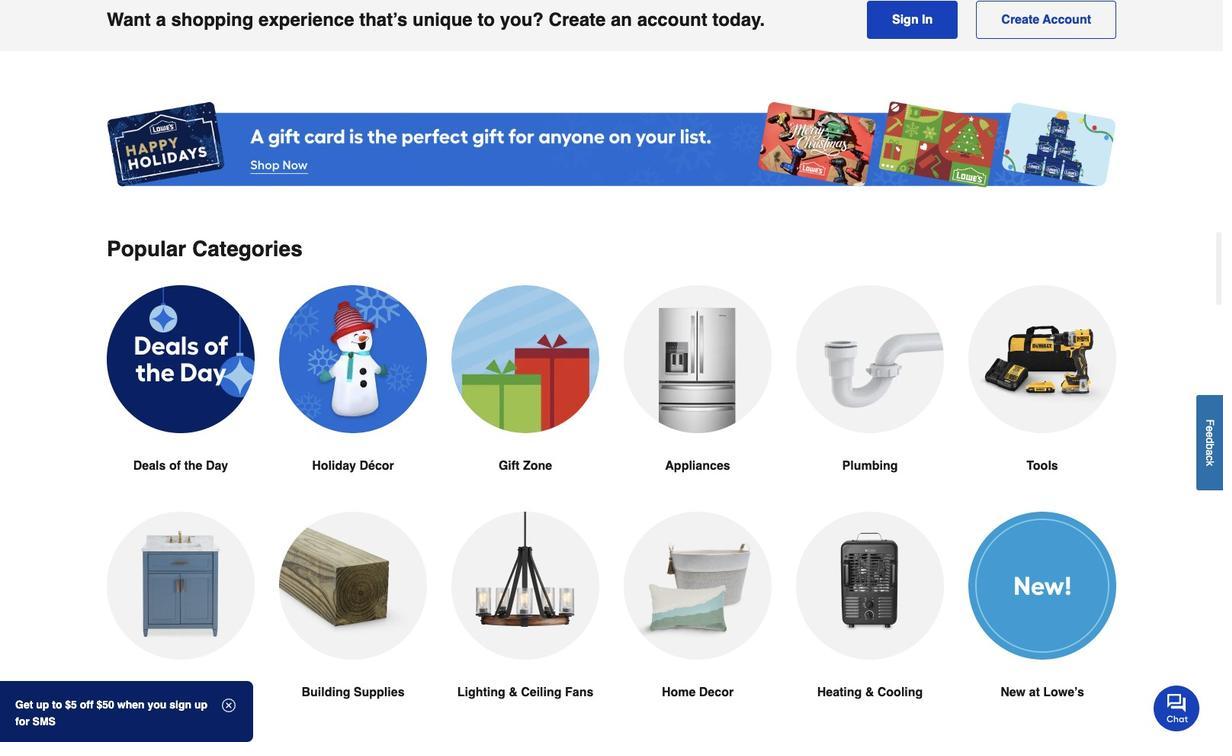 Task type: vqa. For each thing, say whether or not it's contained in the screenshot.
Building Supplies link
yes



Task type: locate. For each thing, give the bounding box(es) containing it.
0 horizontal spatial to
[[52, 699, 62, 711]]

want a shopping experience that's unique to you? create an account today.
[[107, 9, 765, 31]]

$5
[[65, 699, 77, 711]]

building supplies link
[[279, 512, 427, 738]]

get
[[15, 699, 33, 711]]

up right sign
[[194, 699, 207, 711]]

a gray fabric storage basket with a white liner and a taupe, blue and green lumbar pillow. image
[[624, 512, 772, 660]]

0 vertical spatial a
[[156, 9, 166, 31]]

a black indoor utility heater with a thermostat. image
[[796, 512, 944, 660]]

sms
[[32, 715, 56, 728]]

up up 'sms' on the left of page
[[36, 699, 49, 711]]

plumbing link
[[796, 285, 944, 512]]

ceiling
[[521, 686, 562, 700]]

0 vertical spatial to
[[478, 9, 495, 31]]

a up k
[[1204, 449, 1216, 455]]

k
[[1204, 461, 1216, 466]]

for
[[15, 715, 29, 728]]

off
[[80, 699, 94, 711]]

e up b
[[1204, 432, 1216, 438]]

lighting & ceiling fans
[[457, 686, 594, 700]]

0 horizontal spatial up
[[36, 699, 49, 711]]

at
[[1029, 686, 1040, 700]]

a inside button
[[1204, 449, 1216, 455]]

to left you?
[[478, 9, 495, 31]]

& left ceiling
[[509, 686, 518, 700]]

0 horizontal spatial create
[[549, 9, 606, 31]]

& right heating at the bottom of the page
[[865, 686, 874, 700]]

a
[[156, 9, 166, 31], [1204, 449, 1216, 455]]

create account link
[[976, 1, 1117, 39]]

e up d
[[1204, 426, 1216, 432]]

sign in button
[[867, 1, 958, 39]]

heating & cooling link
[[796, 512, 944, 738]]

new at lowe's link
[[969, 512, 1117, 738]]

home decor
[[662, 686, 734, 700]]

up
[[36, 699, 49, 711], [194, 699, 207, 711]]

1 & from the left
[[509, 686, 518, 700]]

2 up from the left
[[194, 699, 207, 711]]

1 vertical spatial to
[[52, 699, 62, 711]]

deals
[[133, 459, 166, 473]]

a stainless french door refrigerator with a bottom freezer and middle storage drawer. image
[[624, 285, 772, 433]]

e
[[1204, 426, 1216, 432], [1204, 432, 1216, 438]]

1 horizontal spatial &
[[865, 686, 874, 700]]

to
[[478, 9, 495, 31], [52, 699, 62, 711]]

a gift card is the perfect gift for anyone on your list. shop now. image
[[107, 97, 1117, 194]]

zone
[[523, 459, 552, 473]]

sign
[[169, 699, 191, 711]]

0 horizontal spatial &
[[509, 686, 518, 700]]

a 5-light black metal and wood chandelier. image
[[452, 512, 599, 660]]

create left "an" at top
[[549, 9, 606, 31]]

unique
[[413, 9, 473, 31]]

2 & from the left
[[865, 686, 874, 700]]

create left the account
[[1002, 13, 1040, 27]]

1 horizontal spatial create
[[1002, 13, 1040, 27]]

day
[[206, 459, 228, 473]]

&
[[509, 686, 518, 700], [865, 686, 874, 700]]

1 horizontal spatial up
[[194, 699, 207, 711]]

create inside button
[[1002, 13, 1040, 27]]

to left $5
[[52, 699, 62, 711]]

a right want
[[156, 9, 166, 31]]

popular categories
[[107, 237, 303, 261]]

create
[[549, 9, 606, 31], [1002, 13, 1040, 27]]

new at lowe's
[[1001, 686, 1084, 700]]

experience
[[259, 9, 354, 31]]

gift zone link
[[452, 285, 599, 512]]

sign in
[[892, 13, 933, 27]]

new. image
[[969, 512, 1117, 660]]

a dewalt cordless drill with batteries, a charger and a soft case. image
[[969, 285, 1117, 433]]

f e e d b a c k
[[1204, 419, 1216, 466]]

1 horizontal spatial a
[[1204, 449, 1216, 455]]

holiday
[[312, 459, 356, 473]]

plumbing
[[842, 459, 898, 473]]

building
[[302, 686, 350, 700]]

today.
[[713, 9, 765, 31]]

heating & cooling
[[817, 686, 923, 700]]

tools
[[1027, 459, 1058, 473]]

deals of the day
[[133, 459, 228, 473]]

gift zone
[[499, 459, 552, 473]]

building supplies
[[302, 686, 405, 700]]

gift
[[499, 459, 520, 473]]

of
[[169, 459, 181, 473]]

0 horizontal spatial a
[[156, 9, 166, 31]]

1 vertical spatial a
[[1204, 449, 1216, 455]]



Task type: describe. For each thing, give the bounding box(es) containing it.
to inside get up to $5 off $50 when you sign up for sms
[[52, 699, 62, 711]]

shopping
[[171, 9, 254, 31]]

holiday décor link
[[279, 285, 427, 512]]

2 e from the top
[[1204, 432, 1216, 438]]

get up to $5 off $50 when you sign up for sms
[[15, 699, 207, 728]]

create account
[[1002, 13, 1091, 27]]

want
[[107, 9, 151, 31]]

holiday décor
[[312, 459, 394, 473]]

a blue 2-door bathroom vanity with a white top, gold faucet and gold hardware. image
[[107, 512, 255, 660]]

décor
[[360, 459, 394, 473]]

home decor link
[[624, 512, 772, 738]]

categories
[[192, 237, 303, 261]]

when
[[117, 699, 145, 711]]

deals of the day icon. image
[[107, 285, 255, 433]]

appliances link
[[624, 285, 772, 512]]

popular
[[107, 237, 186, 261]]

an inflatable snowman decoration with a red-and-white striped hat, blue mittens and a blue scarf. image
[[279, 285, 427, 433]]

an
[[611, 9, 632, 31]]

sign
[[892, 13, 919, 27]]

d
[[1204, 438, 1216, 444]]

you?
[[500, 9, 544, 31]]

sign in link
[[867, 1, 958, 39]]

account
[[1043, 13, 1091, 27]]

you
[[148, 699, 167, 711]]

1 e from the top
[[1204, 426, 1216, 432]]

lighting & ceiling fans link
[[452, 512, 599, 738]]

bathroom
[[152, 686, 210, 700]]

heating
[[817, 686, 862, 700]]

f e e d b a c k button
[[1197, 395, 1223, 490]]

a white p v c p-trap. image
[[796, 285, 944, 433]]

account
[[637, 9, 708, 31]]

& for heating
[[865, 686, 874, 700]]

b
[[1204, 444, 1216, 449]]

c
[[1204, 455, 1216, 461]]

f
[[1204, 419, 1216, 426]]

1 up from the left
[[36, 699, 49, 711]]

lowe's
[[1043, 686, 1084, 700]]

appliances
[[665, 459, 730, 473]]

chat invite button image
[[1154, 685, 1200, 731]]

that's
[[359, 9, 408, 31]]

an icon of red and green wrapped gifts. image
[[452, 285, 599, 433]]

supplies
[[354, 686, 405, 700]]

fans
[[565, 686, 594, 700]]

$50
[[97, 699, 114, 711]]

new
[[1001, 686, 1026, 700]]

create account button
[[976, 1, 1117, 39]]

deals of the day link
[[107, 285, 255, 512]]

1 horizontal spatial to
[[478, 9, 495, 31]]

decor
[[699, 686, 734, 700]]

cooling
[[878, 686, 923, 700]]

in
[[922, 13, 933, 27]]

lighting
[[457, 686, 505, 700]]

tools link
[[969, 285, 1117, 512]]

an end section of a four-by-four pressure treated post. image
[[279, 512, 427, 660]]

the
[[184, 459, 202, 473]]

& for lighting
[[509, 686, 518, 700]]

bathroom link
[[107, 512, 255, 738]]

home
[[662, 686, 696, 700]]



